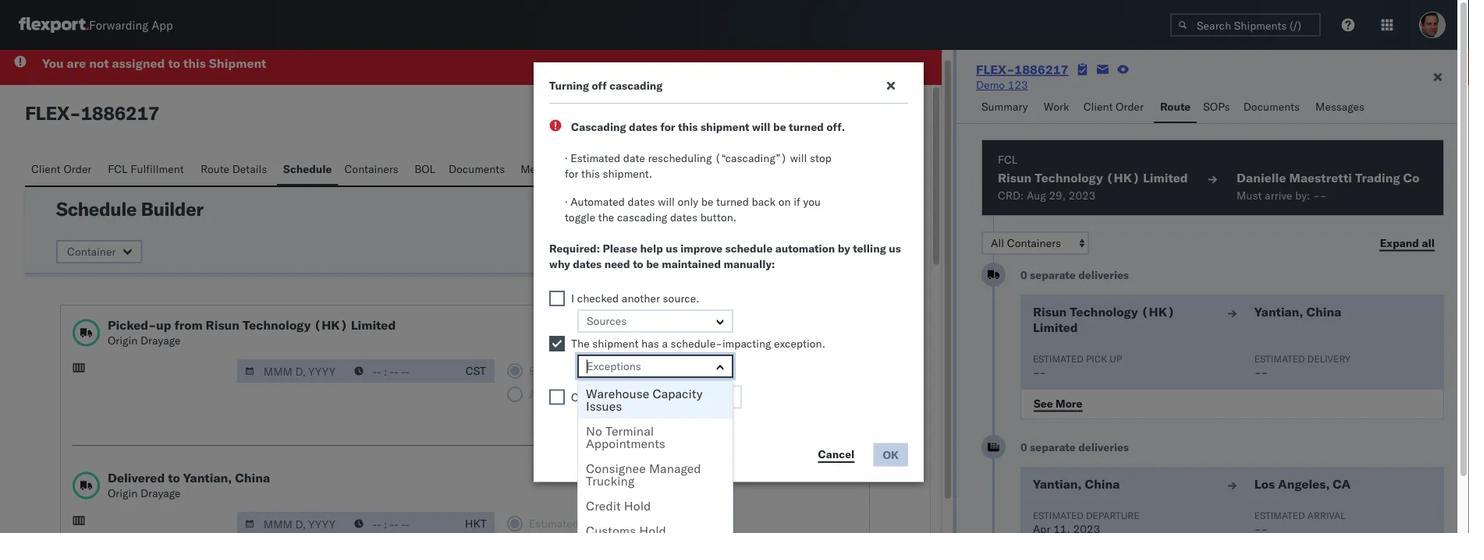 Task type: vqa. For each thing, say whether or not it's contained in the screenshot.
be within · Automated dates will only be turned back on if you toggle the cascading dates button.
yes



Task type: describe. For each thing, give the bounding box(es) containing it.
customs hold option
[[578, 519, 733, 534]]

terminal
[[606, 424, 654, 439]]

estimated for estimated delivery --
[[1255, 353, 1306, 365]]

fcl for fcl fulfillment
[[108, 162, 128, 176]]

the
[[599, 211, 615, 224]]

flex-1886217
[[977, 62, 1069, 77]]

up inside "picked-up from risun technology (hk) limited origin drayage"
[[156, 317, 171, 333]]

work button
[[1038, 93, 1078, 123]]

hold
[[624, 499, 651, 514]]

0 vertical spatial order
[[1116, 100, 1144, 114]]

summary button
[[976, 93, 1038, 123]]

the shipment has a schedule-impacting exception.
[[571, 337, 826, 351]]

29,
[[1049, 189, 1066, 203]]

0 vertical spatial client order
[[1084, 100, 1144, 114]]

delivered
[[108, 470, 165, 486]]

work
[[1044, 100, 1070, 114]]

by
[[838, 242, 851, 256]]

help
[[640, 242, 663, 256]]

1 vertical spatial client order button
[[25, 155, 102, 185]]

automated
[[571, 195, 625, 209]]

origin inside delivered to yantian, china origin drayage
[[108, 487, 138, 500]]

2 horizontal spatial this
[[678, 120, 698, 134]]

upload
[[687, 105, 724, 119]]

turning
[[550, 79, 589, 93]]

co
[[1404, 170, 1420, 186]]

impacting
[[723, 337, 772, 351]]

2 horizontal spatial limited
[[1144, 170, 1189, 186]]

telling
[[853, 242, 887, 256]]

-- : -- -- text field for picked-up from risun technology (hk) limited
[[346, 359, 457, 383]]

will for stop
[[791, 151, 807, 165]]

no terminal appointments option
[[578, 419, 733, 457]]

flexport. image
[[19, 17, 89, 33]]

warehouse
[[586, 386, 650, 402]]

0 horizontal spatial yantian, china
[[1033, 477, 1121, 493]]

file exception
[[822, 105, 895, 119]]

deliveries for china
[[1079, 441, 1130, 455]]

· for · automated dates will only be turned back on if you toggle the cascading dates button.
[[565, 195, 568, 209]]

departure
[[1087, 510, 1140, 522]]

2 horizontal spatial yantian,
[[1255, 304, 1304, 320]]

exceptions
[[587, 360, 642, 374]]

trading
[[1356, 170, 1401, 186]]

credit hold option
[[578, 494, 733, 519]]

0 vertical spatial turned
[[789, 120, 824, 134]]

technology up pick
[[1070, 304, 1139, 320]]

MMM D, YYYY text field
[[237, 512, 348, 534]]

shipment.
[[603, 167, 653, 181]]

-- : -- -- text field for delivered to yantian, china
[[346, 512, 457, 534]]

other
[[571, 391, 599, 404]]

("cascading")
[[715, 151, 788, 165]]

1 horizontal spatial yantian,
[[1033, 477, 1082, 493]]

you
[[804, 195, 821, 209]]

2 horizontal spatial be
[[774, 120, 787, 134]]

0 vertical spatial cancel button
[[763, 198, 821, 221]]

1 horizontal spatial limited
[[1033, 320, 1078, 336]]

appointments
[[586, 436, 666, 452]]

cascading for cascading dates for this shipment will be turned off.
[[571, 120, 627, 134]]

demo 123 link
[[977, 77, 1029, 93]]

required:
[[550, 242, 600, 256]]

see more button
[[1025, 393, 1092, 416]]

shipment
[[209, 55, 266, 71]]

required: please help us improve schedule automation by telling us why dates need to be maintained manually:
[[550, 242, 901, 271]]

1 vertical spatial cancel button
[[809, 444, 864, 467]]

danielle
[[1237, 170, 1287, 186]]

must arrive by: --
[[1237, 189, 1327, 203]]

schedule button
[[277, 155, 338, 185]]

1 vertical spatial risun technology (hk) limited
[[1033, 304, 1176, 336]]

(hk) inside "picked-up from risun technology (hk) limited origin drayage"
[[314, 317, 348, 333]]

route details
[[201, 162, 267, 176]]

messages for the rightmost messages button
[[1316, 100, 1365, 114]]

no
[[586, 424, 602, 439]]

warehouse capacity issues option
[[578, 382, 733, 419]]

issues
[[586, 399, 622, 415]]

containers
[[345, 162, 399, 176]]

delivered to yantian, china origin drayage
[[108, 470, 270, 500]]

please
[[603, 242, 638, 256]]

· for · estimated date rescheduling ("cascading") will stop for this shipment.
[[565, 151, 568, 165]]

warehouse capacity issues
[[586, 386, 703, 415]]

button.
[[701, 211, 737, 224]]

arrival
[[1308, 510, 1346, 522]]

to inside delivered to yantian, china origin drayage
[[168, 470, 180, 486]]

0 vertical spatial this
[[183, 55, 206, 71]]

on
[[779, 195, 791, 209]]

separate for risun
[[1030, 269, 1076, 282]]

crd:
[[998, 189, 1025, 203]]

1 vertical spatial messages button
[[515, 155, 578, 185]]

drayage inside delivered to yantian, china origin drayage
[[141, 487, 181, 500]]

details
[[232, 162, 267, 176]]

1 horizontal spatial shipment
[[701, 120, 750, 134]]

documents for topmost documents button
[[1244, 100, 1301, 114]]

arrive
[[1265, 189, 1293, 203]]

route details button
[[194, 155, 277, 185]]

cascading inside · automated dates will only be turned back on if you toggle the cascading dates button.
[[617, 211, 668, 224]]

crd: aug 29, 2023
[[998, 189, 1096, 203]]

(hk) inside risun technology (hk) limited
[[1142, 304, 1176, 320]]

Enter reason text field
[[609, 386, 742, 410]]

los angeles, ca
[[1255, 477, 1351, 493]]

route button
[[1154, 93, 1198, 123]]

managed
[[649, 461, 701, 477]]

1 horizontal spatial for
[[661, 120, 676, 134]]

document
[[727, 105, 781, 119]]

angeles,
[[1279, 477, 1330, 493]]

schedule
[[726, 242, 773, 256]]

exception
[[844, 105, 895, 119]]

1 horizontal spatial china
[[1085, 477, 1121, 493]]

a
[[662, 337, 668, 351]]

0 horizontal spatial 1886217
[[81, 101, 159, 125]]

2023
[[1069, 189, 1096, 203]]

· automated dates will only be turned back on if you toggle the cascading dates button.
[[565, 195, 821, 224]]

risun inside "picked-up from risun technology (hk) limited origin drayage"
[[206, 317, 240, 333]]

credit hold
[[586, 499, 651, 514]]

sources
[[587, 315, 627, 328]]

the
[[571, 337, 590, 351]]

has
[[642, 337, 659, 351]]

fulfillment
[[131, 162, 184, 176]]

why
[[550, 258, 570, 271]]

automation
[[776, 242, 836, 256]]

builder
[[141, 197, 203, 221]]

not
[[89, 55, 109, 71]]

· estimated date rescheduling ("cascading") will stop for this shipment.
[[565, 151, 832, 181]]

will for be
[[753, 120, 771, 134]]

2 us from the left
[[889, 242, 901, 256]]

expand all button
[[1371, 232, 1445, 255]]

expand all
[[1381, 236, 1436, 250]]

separate for yantian,
[[1030, 441, 1076, 455]]

bol
[[415, 162, 436, 176]]

app
[[152, 18, 173, 32]]

stop
[[810, 151, 832, 165]]

aug
[[1027, 189, 1047, 203]]



Task type: locate. For each thing, give the bounding box(es) containing it.
fcl inside button
[[108, 162, 128, 176]]

0 vertical spatial 1886217
[[1015, 62, 1069, 77]]

MMM D, YYYY text field
[[237, 359, 348, 383]]

us right 'telling'
[[889, 242, 901, 256]]

order down flex - 1886217
[[64, 162, 92, 176]]

1 separate from the top
[[1030, 269, 1076, 282]]

estimated up "shipment."
[[571, 151, 621, 165]]

2 deliveries from the top
[[1079, 441, 1130, 455]]

0 vertical spatial cascading
[[610, 79, 663, 93]]

1 0 from the top
[[1021, 269, 1028, 282]]

0 horizontal spatial documents button
[[443, 155, 515, 185]]

estimated left pick
[[1033, 353, 1084, 365]]

messages up toggle
[[521, 162, 570, 176]]

up left from
[[156, 317, 171, 333]]

1 vertical spatial drayage
[[141, 487, 181, 500]]

limited inside "picked-up from risun technology (hk) limited origin drayage"
[[351, 317, 396, 333]]

client for topmost client order button
[[1084, 100, 1113, 114]]

1 horizontal spatial cancel
[[819, 448, 855, 462]]

0 horizontal spatial client
[[31, 162, 61, 176]]

client right work "button"
[[1084, 100, 1113, 114]]

risun up estimated pick up --
[[1033, 304, 1067, 320]]

0 horizontal spatial up
[[156, 317, 171, 333]]

0 vertical spatial origin
[[108, 334, 138, 347]]

0 vertical spatial documents
[[1244, 100, 1301, 114]]

containers button
[[338, 155, 408, 185]]

technology up mmm d, yyyy text box
[[243, 317, 311, 333]]

list box containing warehouse capacity issues
[[578, 382, 733, 534]]

1 horizontal spatial client order
[[1084, 100, 1144, 114]]

fcl left fulfillment
[[108, 162, 128, 176]]

documents right bol button
[[449, 162, 505, 176]]

1 vertical spatial turned
[[717, 195, 749, 209]]

estimated pick up --
[[1033, 353, 1123, 380]]

cascading right off
[[610, 79, 663, 93]]

danielle maestretti trading co
[[1237, 170, 1420, 186]]

be down help on the left top of the page
[[646, 258, 659, 271]]

2 drayage from the top
[[141, 487, 181, 500]]

client order down flex
[[31, 162, 92, 176]]

2 0 from the top
[[1021, 441, 1028, 455]]

will down document at the top of the page
[[753, 120, 771, 134]]

0 horizontal spatial messages button
[[515, 155, 578, 185]]

fcl fulfillment button
[[102, 155, 194, 185]]

2 -- : -- -- text field from the top
[[346, 512, 457, 534]]

0 vertical spatial will
[[753, 120, 771, 134]]

2 0 separate deliveries from the top
[[1021, 441, 1130, 455]]

deliveries
[[1079, 269, 1130, 282], [1079, 441, 1130, 455]]

1 horizontal spatial messages
[[1316, 100, 1365, 114]]

schedule for schedule
[[283, 162, 332, 176]]

0 horizontal spatial fcl
[[108, 162, 128, 176]]

1 vertical spatial client order
[[31, 162, 92, 176]]

turned inside · automated dates will only be turned back on if you toggle the cascading dates button.
[[717, 195, 749, 209]]

cascading up manually:
[[726, 240, 778, 254]]

need
[[605, 258, 630, 271]]

estimated down the "los"
[[1255, 510, 1306, 522]]

1 horizontal spatial turned
[[789, 120, 824, 134]]

0 vertical spatial messages
[[1316, 100, 1365, 114]]

2 · from the top
[[565, 195, 568, 209]]

cancel button
[[763, 198, 821, 221], [809, 444, 864, 467]]

documents for the leftmost documents button
[[449, 162, 505, 176]]

messages for the bottommost messages button
[[521, 162, 570, 176]]

risun right from
[[206, 317, 240, 333]]

· up toggle
[[565, 195, 568, 209]]

1 vertical spatial route
[[201, 162, 230, 176]]

cascading down off
[[571, 120, 627, 134]]

this left shipment
[[183, 55, 206, 71]]

None checkbox
[[550, 390, 565, 406]]

1 deliveries from the top
[[1079, 269, 1130, 282]]

cascading for cascading dates
[[726, 240, 778, 254]]

0 vertical spatial drayage
[[141, 334, 181, 347]]

0 vertical spatial 0 separate deliveries
[[1021, 269, 1130, 282]]

container button
[[56, 240, 142, 263]]

you are not assigned to this shipment
[[42, 55, 266, 71]]

consignee managed trucking option
[[578, 457, 733, 494]]

1 vertical spatial to
[[633, 258, 644, 271]]

123
[[1008, 78, 1029, 92]]

1 vertical spatial cancel
[[819, 448, 855, 462]]

flex-1886217 link
[[977, 62, 1069, 77]]

more
[[1056, 397, 1083, 411]]

dates inside required: please help us improve schedule automation by telling us why dates need to be maintained manually:
[[573, 258, 602, 271]]

0 horizontal spatial risun
[[206, 317, 240, 333]]

flex - 1886217
[[25, 101, 159, 125]]

1 vertical spatial cascading
[[617, 211, 668, 224]]

None field
[[587, 357, 591, 377]]

for inside · estimated date rescheduling ("cascading") will stop for this shipment.
[[565, 167, 579, 181]]

1 horizontal spatial yantian, china
[[1255, 304, 1342, 320]]

summary
[[982, 100, 1029, 114]]

fcl up crd:
[[998, 153, 1018, 167]]

deliveries for technology
[[1079, 269, 1130, 282]]

documents button right bol
[[443, 155, 515, 185]]

0 horizontal spatial order
[[64, 162, 92, 176]]

0 vertical spatial shipment
[[701, 120, 750, 134]]

0 separate deliveries for risun
[[1021, 269, 1130, 282]]

manually:
[[724, 258, 775, 271]]

origin inside "picked-up from risun technology (hk) limited origin drayage"
[[108, 334, 138, 347]]

risun technology (hk) limited up pick
[[1033, 304, 1176, 336]]

fcl fulfillment
[[108, 162, 184, 176]]

0 vertical spatial separate
[[1030, 269, 1076, 282]]

china up departure
[[1085, 477, 1121, 493]]

for
[[661, 120, 676, 134], [565, 167, 579, 181]]

1 horizontal spatial messages button
[[1310, 93, 1374, 123]]

client order button down flex
[[25, 155, 102, 185]]

us
[[666, 242, 678, 256], [889, 242, 901, 256]]

1886217 down assigned
[[81, 101, 159, 125]]

shipment
[[701, 120, 750, 134], [593, 337, 639, 351]]

cascading dates
[[726, 240, 808, 254]]

demo
[[977, 78, 1005, 92]]

this inside · estimated date rescheduling ("cascading") will stop for this shipment.
[[582, 167, 600, 181]]

this up automated
[[582, 167, 600, 181]]

us right help on the left top of the page
[[666, 242, 678, 256]]

improve
[[681, 242, 723, 256]]

route for route details
[[201, 162, 230, 176]]

documents button right the sops
[[1238, 93, 1310, 123]]

all
[[1423, 236, 1436, 250]]

1 horizontal spatial fcl
[[998, 153, 1018, 167]]

0 vertical spatial be
[[774, 120, 787, 134]]

1 horizontal spatial will
[[753, 120, 771, 134]]

assigned
[[112, 55, 165, 71]]

another
[[622, 292, 660, 306]]

credit
[[586, 499, 621, 514]]

turned left off.
[[789, 120, 824, 134]]

order left route 'button'
[[1116, 100, 1144, 114]]

0 horizontal spatial route
[[201, 162, 230, 176]]

1 us from the left
[[666, 242, 678, 256]]

1 vertical spatial documents button
[[443, 155, 515, 185]]

0 separate deliveries for yantian,
[[1021, 441, 1130, 455]]

see
[[1034, 397, 1054, 411]]

i
[[571, 292, 575, 306]]

2 vertical spatial to
[[168, 470, 180, 486]]

messages button up danielle maestretti trading co
[[1310, 93, 1374, 123]]

2 vertical spatial will
[[658, 195, 675, 209]]

0 vertical spatial 0
[[1021, 269, 1028, 282]]

upload document
[[687, 105, 781, 119]]

shipment up exceptions
[[593, 337, 639, 351]]

shipment down upload document
[[701, 120, 750, 134]]

0 horizontal spatial cascading
[[571, 120, 627, 134]]

0 vertical spatial risun technology (hk) limited
[[998, 170, 1189, 186]]

0 horizontal spatial turned
[[717, 195, 749, 209]]

dates right schedule
[[780, 240, 808, 254]]

1 horizontal spatial (hk)
[[1107, 170, 1141, 186]]

0 vertical spatial documents button
[[1238, 93, 1310, 123]]

risun technology (hk) limited
[[998, 170, 1189, 186], [1033, 304, 1176, 336]]

to right assigned
[[168, 55, 180, 71]]

to inside required: please help us improve schedule automation by telling us why dates need to be maintained manually:
[[633, 258, 644, 271]]

client order right work "button"
[[1084, 100, 1144, 114]]

picked-up from risun technology (hk) limited origin drayage
[[108, 317, 396, 347]]

estimated inside estimated pick up --
[[1033, 353, 1084, 365]]

0 for risun
[[1021, 269, 1028, 282]]

drayage inside "picked-up from risun technology (hk) limited origin drayage"
[[141, 334, 181, 347]]

1 vertical spatial yantian, china
[[1033, 477, 1121, 493]]

Search Shipments (/) text field
[[1171, 13, 1322, 37]]

client for the bottommost client order button
[[31, 162, 61, 176]]

risun technology (hk) limited up 2023
[[998, 170, 1189, 186]]

0 vertical spatial schedule
[[283, 162, 332, 176]]

be inside · automated dates will only be turned back on if you toggle the cascading dates button.
[[702, 195, 714, 209]]

messages up danielle maestretti trading co
[[1316, 100, 1365, 114]]

will left stop
[[791, 151, 807, 165]]

turned up button. in the top of the page
[[717, 195, 749, 209]]

dates down "shipment."
[[628, 195, 655, 209]]

0 horizontal spatial shipment
[[593, 337, 639, 351]]

dates
[[629, 120, 658, 134], [628, 195, 655, 209], [670, 211, 698, 224], [780, 240, 808, 254], [573, 258, 602, 271]]

china up mmm d, yyyy text field
[[235, 470, 270, 486]]

1 vertical spatial 0
[[1021, 441, 1028, 455]]

messages
[[1316, 100, 1365, 114], [521, 162, 570, 176]]

1 vertical spatial separate
[[1030, 441, 1076, 455]]

from
[[174, 317, 203, 333]]

origin down picked-
[[108, 334, 138, 347]]

client down flex
[[31, 162, 61, 176]]

to down help on the left top of the page
[[633, 258, 644, 271]]

route left details
[[201, 162, 230, 176]]

0 for yantian,
[[1021, 441, 1028, 455]]

0 vertical spatial -- : -- -- text field
[[346, 359, 457, 383]]

documents right sops button
[[1244, 100, 1301, 114]]

1 vertical spatial for
[[565, 167, 579, 181]]

1 vertical spatial schedule
[[56, 197, 137, 221]]

sops button
[[1198, 93, 1238, 123]]

exception.
[[774, 337, 826, 351]]

flex
[[25, 101, 69, 125]]

this
[[183, 55, 206, 71], [678, 120, 698, 134], [582, 167, 600, 181]]

client order button right work
[[1078, 93, 1154, 123]]

1 horizontal spatial documents
[[1244, 100, 1301, 114]]

origin down delivered
[[108, 487, 138, 500]]

drayage down delivered
[[141, 487, 181, 500]]

1 · from the top
[[565, 151, 568, 165]]

date
[[624, 151, 646, 165]]

0 vertical spatial route
[[1161, 100, 1191, 114]]

2 horizontal spatial risun
[[1033, 304, 1067, 320]]

1 vertical spatial will
[[791, 151, 807, 165]]

schedule for schedule builder
[[56, 197, 137, 221]]

risun up crd:
[[998, 170, 1032, 186]]

yantian, up estimated delivery --
[[1255, 304, 1304, 320]]

yantian, right delivered
[[183, 470, 232, 486]]

messages button up toggle
[[515, 155, 578, 185]]

only
[[678, 195, 699, 209]]

1 vertical spatial order
[[64, 162, 92, 176]]

1 vertical spatial shipment
[[593, 337, 639, 351]]

1 origin from the top
[[108, 334, 138, 347]]

estimated departure
[[1033, 510, 1140, 522]]

route left the sops
[[1161, 100, 1191, 114]]

technology up 29,
[[1035, 170, 1104, 186]]

china inside delivered to yantian, china origin drayage
[[235, 470, 270, 486]]

0 horizontal spatial messages
[[521, 162, 570, 176]]

estimated for estimated pick up --
[[1033, 353, 1084, 365]]

-- : -- -- text field
[[346, 359, 457, 383], [346, 512, 457, 534]]

estimated for estimated arrival
[[1255, 510, 1306, 522]]

be inside required: please help us improve schedule automation by telling us why dates need to be maintained manually:
[[646, 258, 659, 271]]

1 vertical spatial deliveries
[[1079, 441, 1130, 455]]

yantian, china up estimated departure
[[1033, 477, 1121, 493]]

client order
[[1084, 100, 1144, 114], [31, 162, 92, 176]]

0 vertical spatial messages button
[[1310, 93, 1374, 123]]

fcl for fcl
[[998, 153, 1018, 167]]

2 separate from the top
[[1030, 441, 1076, 455]]

0 horizontal spatial china
[[235, 470, 270, 486]]

for left assignees
[[565, 167, 579, 181]]

1 -- : -- -- text field from the top
[[346, 359, 457, 383]]

up inside estimated pick up --
[[1110, 353, 1123, 365]]

yantian, inside delivered to yantian, china origin drayage
[[183, 470, 232, 486]]

will inside · estimated date rescheduling ("cascading") will stop for this shipment.
[[791, 151, 807, 165]]

route inside button
[[201, 162, 230, 176]]

estimated inside estimated delivery --
[[1255, 353, 1306, 365]]

fcl
[[998, 153, 1018, 167], [108, 162, 128, 176]]

1 0 separate deliveries from the top
[[1021, 269, 1130, 282]]

0 horizontal spatial will
[[658, 195, 675, 209]]

schedule right details
[[283, 162, 332, 176]]

0 horizontal spatial this
[[183, 55, 206, 71]]

off.
[[827, 120, 845, 134]]

1 horizontal spatial cascading
[[726, 240, 778, 254]]

route for route
[[1161, 100, 1191, 114]]

by:
[[1296, 189, 1311, 203]]

-- : -- -- text field left hkt
[[346, 512, 457, 534]]

will inside · automated dates will only be turned back on if you toggle the cascading dates button.
[[658, 195, 675, 209]]

estimated left departure
[[1033, 510, 1084, 522]]

dates up the date
[[629, 120, 658, 134]]

2 horizontal spatial china
[[1307, 304, 1342, 320]]

2 origin from the top
[[108, 487, 138, 500]]

dates down required:
[[573, 258, 602, 271]]

separate
[[1030, 269, 1076, 282], [1030, 441, 1076, 455]]

0 horizontal spatial documents
[[449, 162, 505, 176]]

0 horizontal spatial limited
[[351, 317, 396, 333]]

origin
[[108, 334, 138, 347], [108, 487, 138, 500]]

upload document button
[[676, 100, 792, 124]]

None checkbox
[[820, 244, 841, 250], [550, 291, 565, 307], [550, 336, 565, 352], [820, 244, 841, 250], [550, 291, 565, 307], [550, 336, 565, 352]]

· left assignees
[[565, 151, 568, 165]]

route inside 'button'
[[1161, 100, 1191, 114]]

china
[[1307, 304, 1342, 320], [235, 470, 270, 486], [1085, 477, 1121, 493]]

0 horizontal spatial client order
[[31, 162, 92, 176]]

0 horizontal spatial client order button
[[25, 155, 102, 185]]

cascading up help on the left top of the page
[[617, 211, 668, 224]]

1 horizontal spatial risun
[[998, 170, 1032, 186]]

los
[[1255, 477, 1276, 493]]

2 horizontal spatial (hk)
[[1142, 304, 1176, 320]]

1 drayage from the top
[[141, 334, 181, 347]]

-- : -- -- text field left cst
[[346, 359, 457, 383]]

· inside · automated dates will only be turned back on if you toggle the cascading dates button.
[[565, 195, 568, 209]]

be up button. in the top of the page
[[702, 195, 714, 209]]

if
[[794, 195, 801, 209]]

no terminal appointments
[[586, 424, 666, 452]]

1 horizontal spatial us
[[889, 242, 901, 256]]

yantian, china
[[1255, 304, 1342, 320], [1033, 477, 1121, 493]]

consignee
[[586, 461, 646, 477]]

· inside · estimated date rescheduling ("cascading") will stop for this shipment.
[[565, 151, 568, 165]]

1886217 up 123
[[1015, 62, 1069, 77]]

schedule up container
[[56, 197, 137, 221]]

are
[[67, 55, 86, 71]]

estimated left delivery
[[1255, 353, 1306, 365]]

estimated for estimated departure
[[1033, 510, 1084, 522]]

limited
[[1144, 170, 1189, 186], [351, 317, 396, 333], [1033, 320, 1078, 336]]

up right pick
[[1110, 353, 1123, 365]]

forwarding app
[[89, 18, 173, 32]]

1 vertical spatial messages
[[521, 162, 570, 176]]

2 vertical spatial be
[[646, 258, 659, 271]]

0 horizontal spatial be
[[646, 258, 659, 271]]

this down "upload"
[[678, 120, 698, 134]]

1 vertical spatial documents
[[449, 162, 505, 176]]

list box
[[578, 382, 733, 534]]

yantian, up estimated departure
[[1033, 477, 1082, 493]]

schedule inside button
[[283, 162, 332, 176]]

file
[[822, 105, 842, 119]]

0 horizontal spatial (hk)
[[314, 317, 348, 333]]

1 vertical spatial cascading
[[726, 240, 778, 254]]

(hk)
[[1107, 170, 1141, 186], [1142, 304, 1176, 320], [314, 317, 348, 333]]

cascading dates for this shipment will be turned off.
[[571, 120, 845, 134]]

estimated arrival
[[1255, 510, 1346, 522]]

will left only
[[658, 195, 675, 209]]

will
[[753, 120, 771, 134], [791, 151, 807, 165], [658, 195, 675, 209]]

0 horizontal spatial for
[[565, 167, 579, 181]]

2 horizontal spatial will
[[791, 151, 807, 165]]

hkt
[[465, 517, 487, 531]]

1 vertical spatial ·
[[565, 195, 568, 209]]

0 horizontal spatial us
[[666, 242, 678, 256]]

drayage down from
[[141, 334, 181, 347]]

0 vertical spatial client order button
[[1078, 93, 1154, 123]]

pick
[[1087, 353, 1108, 365]]

be down document at the top of the page
[[774, 120, 787, 134]]

container
[[67, 245, 116, 258]]

1 horizontal spatial client order button
[[1078, 93, 1154, 123]]

for up rescheduling
[[661, 120, 676, 134]]

dates down only
[[670, 211, 698, 224]]

source.
[[663, 292, 700, 306]]

0 vertical spatial up
[[156, 317, 171, 333]]

china up delivery
[[1307, 304, 1342, 320]]

maintained
[[662, 258, 721, 271]]

1 vertical spatial 0 separate deliveries
[[1021, 441, 1130, 455]]

cascading
[[610, 79, 663, 93], [617, 211, 668, 224]]

toggle
[[565, 211, 596, 224]]

estimated inside · estimated date rescheduling ("cascading") will stop for this shipment.
[[571, 151, 621, 165]]

1 horizontal spatial up
[[1110, 353, 1123, 365]]

to right delivered
[[168, 470, 180, 486]]

flex-
[[977, 62, 1015, 77]]

capacity
[[653, 386, 703, 402]]

0 vertical spatial cancel
[[774, 203, 810, 216]]

1 horizontal spatial schedule
[[283, 162, 332, 176]]

0 vertical spatial to
[[168, 55, 180, 71]]

technology inside "picked-up from risun technology (hk) limited origin drayage"
[[243, 317, 311, 333]]

1 vertical spatial -- : -- -- text field
[[346, 512, 457, 534]]

yantian, china up estimated delivery --
[[1255, 304, 1342, 320]]

forwarding app link
[[19, 17, 173, 33]]



